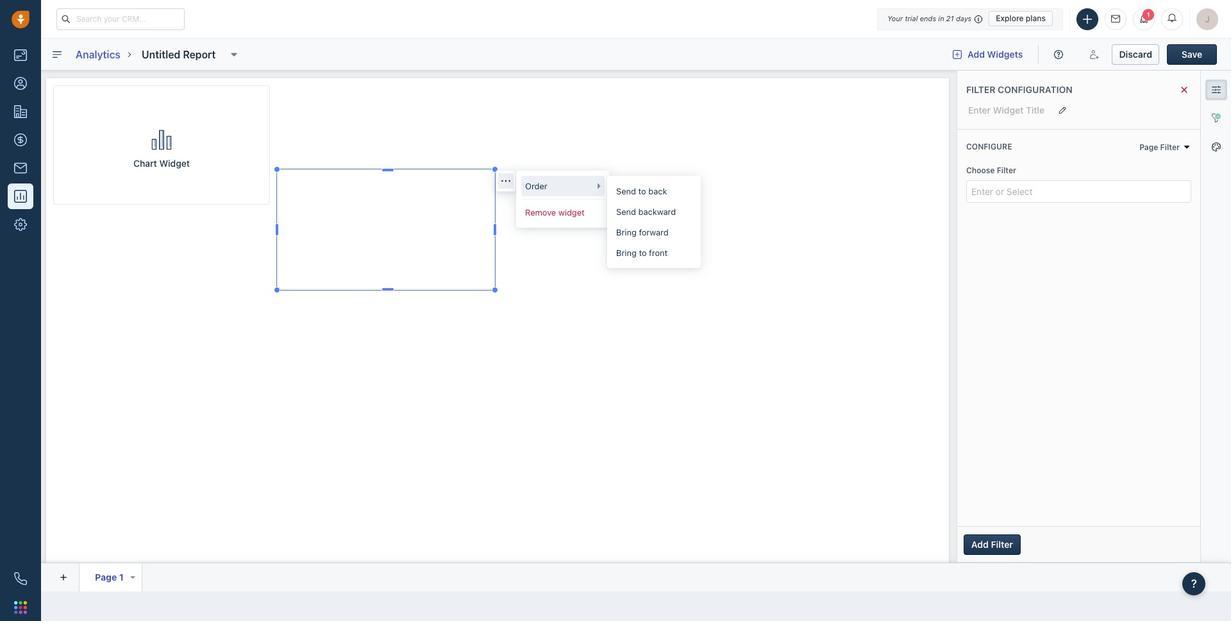 Task type: vqa. For each thing, say whether or not it's contained in the screenshot.
bottommost apps
no



Task type: describe. For each thing, give the bounding box(es) containing it.
21
[[947, 14, 955, 22]]

days
[[957, 14, 972, 22]]

in
[[939, 14, 945, 22]]

your
[[888, 14, 903, 22]]

ends
[[920, 14, 937, 22]]

trial
[[906, 14, 918, 22]]

explore plans
[[997, 13, 1046, 23]]

1 link
[[1134, 8, 1156, 30]]

explore
[[997, 13, 1024, 23]]

phone element
[[8, 566, 33, 592]]



Task type: locate. For each thing, give the bounding box(es) containing it.
phone image
[[14, 572, 27, 585]]

Search your CRM... text field
[[56, 8, 185, 30]]

1
[[1147, 11, 1151, 18]]

explore plans link
[[989, 11, 1054, 26]]

freshworks switcher image
[[14, 601, 27, 614]]

your trial ends in 21 days
[[888, 14, 972, 22]]

plans
[[1026, 13, 1046, 23]]



